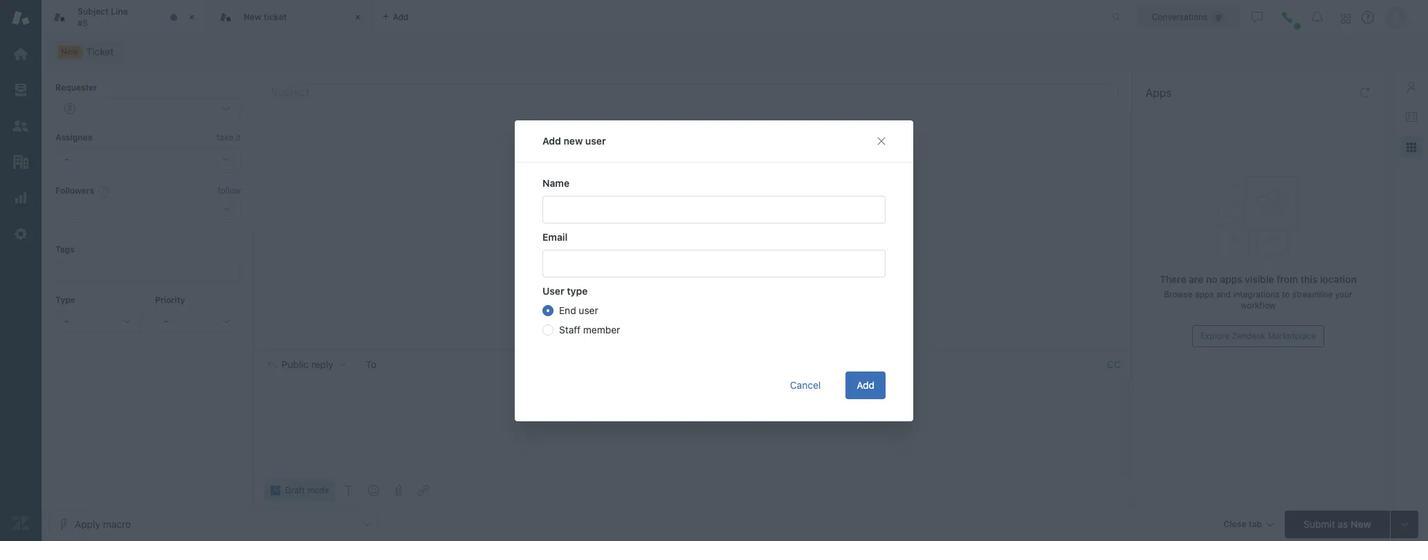 Task type: describe. For each thing, give the bounding box(es) containing it.
secondary element
[[42, 38, 1428, 66]]

workflow
[[1241, 300, 1276, 311]]

0 vertical spatial apps
[[1220, 273, 1243, 285]]

staff member
[[559, 324, 620, 335]]

integrations
[[1233, 289, 1280, 300]]

your
[[1335, 289, 1353, 300]]

new for new ticket
[[244, 12, 262, 22]]

this
[[1301, 273, 1318, 285]]

subject line #5
[[78, 6, 128, 28]]

- for type
[[64, 315, 69, 327]]

main element
[[0, 0, 42, 541]]

new for new
[[61, 46, 79, 57]]

zendesk support image
[[12, 9, 30, 27]]

reporting image
[[12, 189, 30, 207]]

conversations button
[[1137, 6, 1239, 28]]

name
[[543, 177, 570, 189]]

take it
[[217, 132, 241, 143]]

there
[[1160, 273, 1187, 285]]

end
[[559, 304, 576, 316]]

draft mode
[[285, 485, 329, 495]]

apps
[[1146, 87, 1172, 99]]

zendesk
[[1232, 331, 1266, 341]]

new ticket tab
[[208, 0, 374, 35]]

visible
[[1245, 273, 1274, 285]]

explore
[[1201, 331, 1230, 341]]

- button for type
[[55, 310, 141, 332]]

Name field
[[543, 195, 886, 223]]

close image inside the new ticket tab
[[351, 10, 365, 24]]

Subject field
[[268, 83, 1118, 100]]

staff
[[559, 324, 581, 335]]

streamline
[[1292, 289, 1333, 300]]

subject
[[78, 6, 109, 17]]

get help image
[[1362, 11, 1374, 24]]

draft
[[285, 485, 305, 495]]

cancel
[[790, 379, 821, 391]]

follow button
[[218, 185, 241, 197]]

type
[[55, 294, 75, 305]]

are
[[1189, 273, 1204, 285]]

1 close image from the left
[[185, 10, 199, 24]]

cc
[[1107, 359, 1121, 370]]

browse
[[1164, 289, 1193, 300]]

to
[[1282, 289, 1290, 300]]

add attachment image
[[393, 485, 404, 496]]

mode
[[307, 485, 329, 495]]

line
[[111, 6, 128, 17]]

apps image
[[1406, 142, 1417, 153]]

organizations image
[[12, 153, 30, 171]]



Task type: locate. For each thing, give the bounding box(es) containing it.
add inside "button"
[[857, 379, 875, 391]]

explore zendesk marketplace button
[[1192, 325, 1325, 347]]

user
[[585, 135, 606, 146], [579, 304, 598, 316]]

2 - button from the left
[[155, 310, 241, 332]]

- for priority
[[164, 315, 168, 327]]

type
[[567, 285, 588, 297]]

add
[[543, 135, 561, 146], [857, 379, 875, 391]]

follow
[[218, 185, 241, 196]]

ticket
[[264, 12, 287, 22]]

0 horizontal spatial add
[[543, 135, 561, 146]]

2 - from the left
[[164, 315, 168, 327]]

new inside 'secondary' "element"
[[61, 46, 79, 57]]

user type
[[543, 285, 588, 297]]

conversations
[[1152, 11, 1208, 22]]

priority
[[155, 294, 185, 305]]

new inside tab
[[244, 12, 262, 22]]

end user
[[559, 304, 598, 316]]

email
[[543, 231, 568, 243]]

admin image
[[12, 225, 30, 243]]

- down priority
[[164, 315, 168, 327]]

new left ticket
[[244, 12, 262, 22]]

apps
[[1220, 273, 1243, 285], [1195, 289, 1214, 300]]

1 horizontal spatial add
[[857, 379, 875, 391]]

member
[[583, 324, 620, 335]]

new
[[244, 12, 262, 22], [61, 46, 79, 57], [1351, 518, 1371, 530]]

no
[[1206, 273, 1218, 285]]

1 vertical spatial user
[[579, 304, 598, 316]]

None field
[[385, 358, 1102, 372]]

1 horizontal spatial close image
[[351, 10, 365, 24]]

0 horizontal spatial - button
[[55, 310, 141, 332]]

draft mode button
[[264, 480, 335, 502]]

customer context image
[[1406, 81, 1417, 92]]

add button
[[846, 371, 886, 399]]

zendesk image
[[12, 514, 30, 532]]

it
[[236, 132, 241, 143]]

new down #5
[[61, 46, 79, 57]]

submit
[[1304, 518, 1335, 530]]

knowledge image
[[1406, 111, 1417, 122]]

tabs tab list
[[42, 0, 1098, 35]]

to
[[366, 359, 377, 370]]

explore zendesk marketplace
[[1201, 331, 1316, 341]]

apps down no
[[1195, 289, 1214, 300]]

2 close image from the left
[[351, 10, 365, 24]]

1 vertical spatial add
[[857, 379, 875, 391]]

add for add new user
[[543, 135, 561, 146]]

zendesk products image
[[1341, 13, 1351, 23]]

1 horizontal spatial new
[[244, 12, 262, 22]]

1 vertical spatial apps
[[1195, 289, 1214, 300]]

views image
[[12, 81, 30, 99]]

1 - button from the left
[[55, 310, 141, 332]]

get started image
[[12, 45, 30, 63]]

1 - from the left
[[64, 315, 69, 327]]

user up staff member
[[579, 304, 598, 316]]

2 horizontal spatial new
[[1351, 518, 1371, 530]]

as
[[1338, 518, 1348, 530]]

add new user
[[543, 135, 606, 146]]

0 horizontal spatial new
[[61, 46, 79, 57]]

- button
[[55, 310, 141, 332], [155, 310, 241, 332]]

and
[[1216, 289, 1231, 300]]

- button for priority
[[155, 310, 241, 332]]

add for add
[[857, 379, 875, 391]]

cancel button
[[779, 371, 832, 399]]

add right 'cancel'
[[857, 379, 875, 391]]

- button down priority
[[155, 310, 241, 332]]

- down type
[[64, 315, 69, 327]]

-
[[64, 315, 69, 327], [164, 315, 168, 327]]

0 vertical spatial new
[[244, 12, 262, 22]]

marketplace
[[1268, 331, 1316, 341]]

0 horizontal spatial apps
[[1195, 289, 1214, 300]]

location
[[1320, 273, 1357, 285]]

Email field
[[543, 249, 886, 277]]

insert emojis image
[[368, 485, 379, 496]]

0 vertical spatial add
[[543, 135, 561, 146]]

1 vertical spatial new
[[61, 46, 79, 57]]

- button down type
[[55, 310, 141, 332]]

0 horizontal spatial -
[[64, 315, 69, 327]]

take
[[217, 132, 233, 143]]

new link
[[48, 42, 123, 62]]

customers image
[[12, 117, 30, 135]]

1 horizontal spatial - button
[[155, 310, 241, 332]]

new right as
[[1351, 518, 1371, 530]]

user
[[543, 285, 564, 297]]

1 horizontal spatial -
[[164, 315, 168, 327]]

close image
[[185, 10, 199, 24], [351, 10, 365, 24]]

new
[[564, 135, 583, 146]]

new ticket
[[244, 12, 287, 22]]

2 vertical spatial new
[[1351, 518, 1371, 530]]

submit as new
[[1304, 518, 1371, 530]]

format text image
[[343, 485, 354, 496]]

1 horizontal spatial apps
[[1220, 273, 1243, 285]]

0 vertical spatial user
[[585, 135, 606, 146]]

close modal image
[[876, 135, 887, 146]]

user right new
[[585, 135, 606, 146]]

Public reply composer Draft mode text field
[[262, 379, 1116, 408]]

tab
[[42, 0, 208, 35]]

#5
[[78, 18, 88, 28]]

take it button
[[217, 131, 241, 145]]

add new user dialog
[[515, 120, 913, 421]]

tab containing subject line
[[42, 0, 208, 35]]

0 horizontal spatial close image
[[185, 10, 199, 24]]

from
[[1277, 273, 1298, 285]]

there are no apps visible from this location browse apps and integrations to streamline your workflow
[[1160, 273, 1357, 311]]

add left new
[[543, 135, 561, 146]]

apps up and
[[1220, 273, 1243, 285]]

add link (cmd k) image
[[418, 485, 429, 496]]

cc button
[[1107, 359, 1121, 371]]



Task type: vqa. For each thing, say whether or not it's contained in the screenshot.
"Support" in the Support Outreach #2
no



